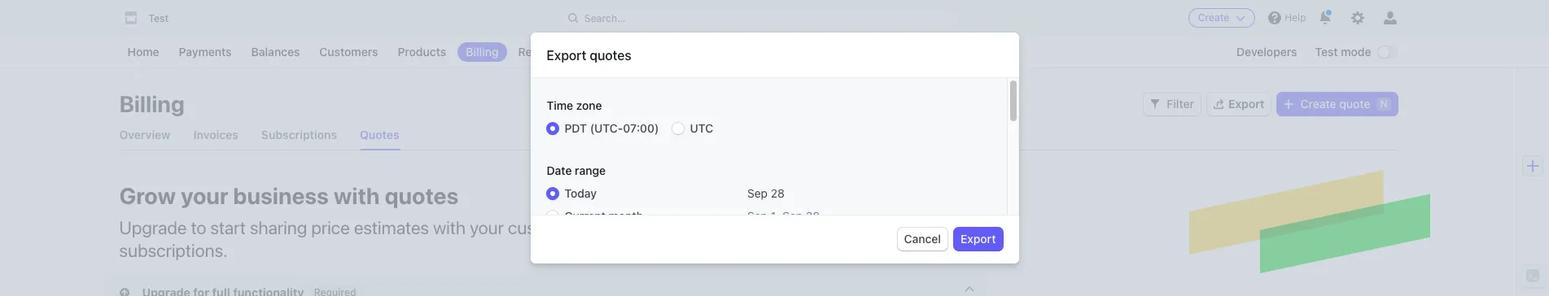 Task type: locate. For each thing, give the bounding box(es) containing it.
1 horizontal spatial svg image
[[1284, 99, 1294, 109]]

0 vertical spatial your
[[181, 182, 228, 209]]

billing up 'overview'
[[119, 90, 185, 117]]

1 horizontal spatial create
[[1301, 97, 1337, 111]]

with
[[334, 182, 380, 209], [433, 217, 466, 239]]

sep 1 – sep 28
[[747, 209, 820, 223]]

reports
[[518, 45, 561, 59]]

2 vertical spatial export
[[961, 232, 996, 246]]

test inside 'button'
[[149, 12, 169, 24]]

28 right –
[[806, 209, 820, 223]]

0 horizontal spatial billing
[[119, 90, 185, 117]]

28
[[771, 186, 785, 200], [806, 209, 820, 223]]

with right estimates
[[433, 217, 466, 239]]

0 horizontal spatial create
[[1198, 11, 1230, 24]]

1
[[771, 209, 776, 223]]

28 up –
[[771, 186, 785, 200]]

1 horizontal spatial test
[[1315, 45, 1338, 59]]

quotes
[[590, 48, 632, 63], [385, 182, 459, 209]]

1 horizontal spatial billing
[[466, 45, 499, 59]]

billing left reports
[[466, 45, 499, 59]]

be
[[661, 217, 680, 239]]

1 vertical spatial export
[[1229, 97, 1265, 111]]

create
[[1198, 11, 1230, 24], [1301, 97, 1337, 111]]

filter button
[[1144, 93, 1201, 116]]

sep right the 1
[[783, 209, 803, 223]]

products link
[[390, 42, 455, 62]]

0 vertical spatial quotes
[[590, 48, 632, 63]]

svg image left create quote
[[1284, 99, 1294, 109]]

test mode
[[1315, 45, 1371, 59]]

developers link
[[1229, 42, 1306, 62]]

search…
[[584, 12, 626, 24]]

1 vertical spatial svg image
[[119, 288, 129, 296]]

Search… search field
[[558, 8, 958, 28]]

create for create quote
[[1301, 97, 1337, 111]]

create left quote
[[1301, 97, 1337, 111]]

quotes
[[360, 128, 399, 142]]

svg image down subscriptions.
[[119, 288, 129, 296]]

billing link
[[458, 42, 507, 62]]

quotes down "search…"
[[590, 48, 632, 63]]

0 horizontal spatial test
[[149, 12, 169, 24]]

create button
[[1189, 8, 1256, 28]]

business
[[233, 182, 329, 209]]

07:00)
[[623, 121, 659, 135]]

1 vertical spatial quotes
[[385, 182, 459, 209]]

0 horizontal spatial with
[[334, 182, 380, 209]]

0 vertical spatial export button
[[1207, 93, 1271, 116]]

quotes up estimates
[[385, 182, 459, 209]]

balances link
[[243, 42, 308, 62]]

your up the to
[[181, 182, 228, 209]]

range
[[575, 164, 606, 177]]

test left mode
[[1315, 45, 1338, 59]]

–
[[776, 209, 783, 223]]

0 vertical spatial test
[[149, 12, 169, 24]]

customers
[[320, 45, 378, 59]]

0 horizontal spatial svg image
[[119, 288, 129, 296]]

export button
[[1207, 93, 1271, 116], [954, 228, 1003, 251]]

date range
[[547, 164, 606, 177]]

sep for sep 1 – sep 28
[[747, 209, 768, 223]]

0 vertical spatial svg image
[[1284, 99, 1294, 109]]

(utc-
[[590, 121, 623, 135]]

1 horizontal spatial with
[[433, 217, 466, 239]]

0 horizontal spatial export
[[547, 48, 586, 63]]

create up the developers 'link'
[[1198, 11, 1230, 24]]

1 horizontal spatial your
[[470, 217, 504, 239]]

subscriptions.
[[119, 240, 228, 261]]

can
[[628, 217, 656, 239]]

tab list
[[119, 120, 1398, 151]]

1 vertical spatial test
[[1315, 45, 1338, 59]]

billing
[[466, 45, 499, 59], [119, 90, 185, 117]]

your left customers
[[470, 217, 504, 239]]

export button right filter
[[1207, 93, 1271, 116]]

create quote
[[1301, 97, 1371, 111]]

upgrade
[[119, 217, 187, 239]]

month
[[609, 209, 643, 223]]

1 vertical spatial export button
[[954, 228, 1003, 251]]

date
[[547, 164, 572, 177]]

0 vertical spatial create
[[1198, 11, 1230, 24]]

create inside button
[[1198, 11, 1230, 24]]

time
[[547, 99, 573, 112]]

test up home
[[149, 12, 169, 24]]

sep
[[747, 186, 768, 200], [747, 209, 768, 223], [783, 209, 803, 223]]

test for test
[[149, 12, 169, 24]]

1 vertical spatial your
[[470, 217, 504, 239]]

connect link
[[572, 42, 634, 62]]

svg image
[[1284, 99, 1294, 109], [119, 288, 129, 296]]

export
[[547, 48, 586, 63], [1229, 97, 1265, 111], [961, 232, 996, 246]]

export button right cancel button
[[954, 228, 1003, 251]]

with up price in the left bottom of the page
[[334, 182, 380, 209]]

1 horizontal spatial export
[[961, 232, 996, 246]]

to
[[191, 217, 206, 239]]

reports link
[[510, 42, 569, 62]]

1 horizontal spatial quotes
[[590, 48, 632, 63]]

1 vertical spatial create
[[1301, 97, 1337, 111]]

0 vertical spatial billing
[[466, 45, 499, 59]]

test
[[149, 12, 169, 24], [1315, 45, 1338, 59]]

0 horizontal spatial your
[[181, 182, 228, 209]]

connect
[[580, 45, 626, 59]]

grow your business with quotes upgrade to start sharing price estimates with your customers that can be converted into invoices or subscriptions.
[[119, 182, 882, 261]]

0 horizontal spatial 28
[[771, 186, 785, 200]]

sep up "sep 1 – sep 28"
[[747, 186, 768, 200]]

help
[[1285, 11, 1306, 24]]

1 vertical spatial with
[[433, 217, 466, 239]]

0 horizontal spatial quotes
[[385, 182, 459, 209]]

sep left the 1
[[747, 209, 768, 223]]

test for test mode
[[1315, 45, 1338, 59]]

1 horizontal spatial 28
[[806, 209, 820, 223]]

help button
[[1262, 5, 1313, 31]]

your
[[181, 182, 228, 209], [470, 217, 504, 239]]



Task type: vqa. For each thing, say whether or not it's contained in the screenshot.
That
yes



Task type: describe. For each thing, give the bounding box(es) containing it.
quote
[[1340, 97, 1371, 111]]

start
[[210, 217, 246, 239]]

overview
[[119, 128, 171, 142]]

export quotes
[[547, 48, 632, 63]]

invoices link
[[193, 120, 238, 150]]

current month
[[565, 209, 643, 223]]

sep for sep 28
[[747, 186, 768, 200]]

quotes inside grow your business with quotes upgrade to start sharing price estimates with your customers that can be converted into invoices or subscriptions.
[[385, 182, 459, 209]]

subscriptions
[[261, 128, 337, 142]]

home
[[127, 45, 159, 59]]

customers link
[[311, 42, 386, 62]]

pdt
[[565, 121, 587, 135]]

time zone
[[547, 99, 602, 112]]

svg image
[[1151, 99, 1161, 109]]

sharing
[[250, 217, 307, 239]]

converted
[[684, 217, 762, 239]]

mode
[[1341, 45, 1371, 59]]

0 vertical spatial with
[[334, 182, 380, 209]]

estimates
[[354, 217, 429, 239]]

test button
[[119, 7, 185, 29]]

1 vertical spatial billing
[[119, 90, 185, 117]]

cancel button
[[898, 228, 948, 251]]

zone
[[576, 99, 602, 112]]

developers
[[1237, 45, 1297, 59]]

pdt (utc-07:00)
[[565, 121, 659, 135]]

cancel
[[904, 232, 941, 246]]

utc
[[690, 121, 713, 135]]

create for create
[[1198, 11, 1230, 24]]

into
[[767, 217, 795, 239]]

quotes link
[[360, 120, 399, 150]]

invoices
[[799, 217, 862, 239]]

today
[[565, 186, 597, 200]]

1 vertical spatial 28
[[806, 209, 820, 223]]

subscriptions link
[[261, 120, 337, 150]]

price
[[311, 217, 350, 239]]

that
[[594, 217, 624, 239]]

current
[[565, 209, 606, 223]]

customers
[[508, 217, 590, 239]]

products
[[398, 45, 446, 59]]

home link
[[119, 42, 167, 62]]

1 horizontal spatial export button
[[1207, 93, 1271, 116]]

n
[[1380, 98, 1388, 110]]

0 vertical spatial export
[[547, 48, 586, 63]]

tab list containing overview
[[119, 120, 1398, 151]]

payments
[[179, 45, 232, 59]]

balances
[[251, 45, 300, 59]]

invoices
[[193, 128, 238, 142]]

or
[[867, 217, 882, 239]]

0 horizontal spatial export button
[[954, 228, 1003, 251]]

2 horizontal spatial export
[[1229, 97, 1265, 111]]

filter
[[1167, 97, 1194, 111]]

grow
[[119, 182, 176, 209]]

0 vertical spatial 28
[[771, 186, 785, 200]]

overview link
[[119, 120, 171, 150]]

sep 28
[[747, 186, 785, 200]]

payments link
[[171, 42, 240, 62]]



